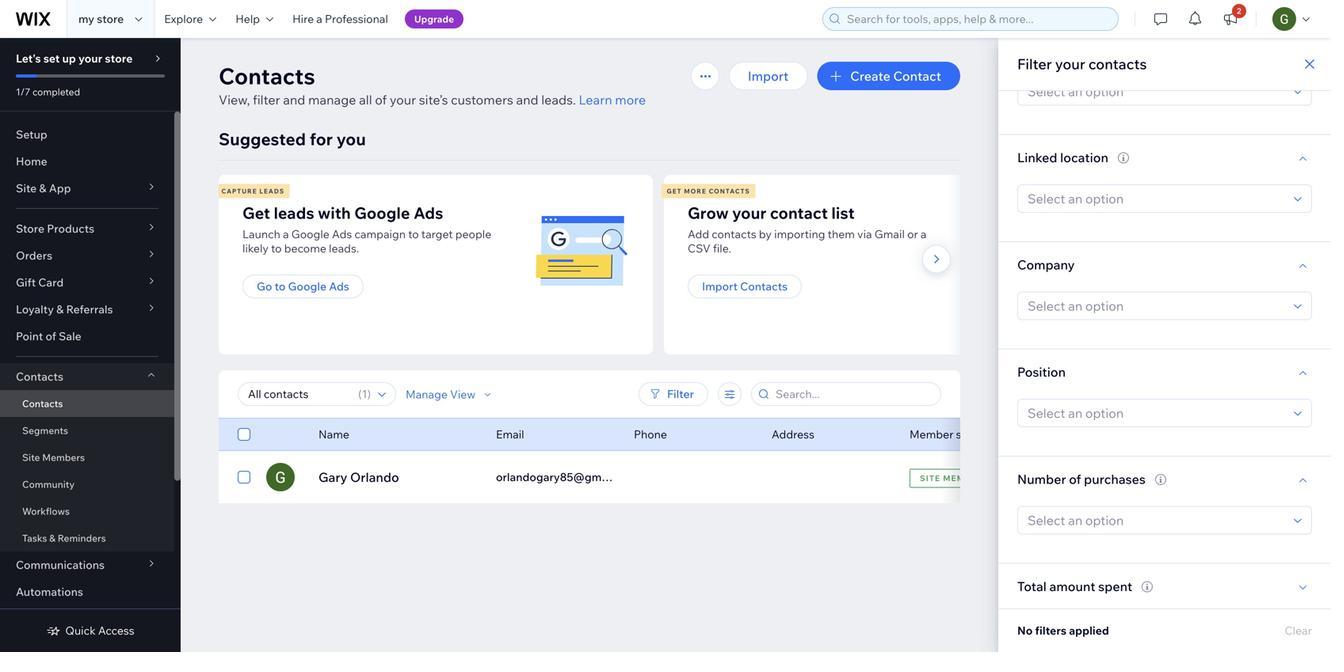 Task type: describe. For each thing, give the bounding box(es) containing it.
loyalty
[[16, 303, 54, 317]]

contact
[[770, 203, 828, 223]]

(
[[358, 387, 362, 401]]

0 vertical spatial google
[[354, 203, 410, 223]]

hire
[[292, 12, 314, 26]]

up
[[62, 52, 76, 65]]

view,
[[219, 92, 250, 108]]

upgrade
[[414, 13, 454, 25]]

1 vertical spatial member
[[943, 474, 983, 484]]

card
[[38, 276, 64, 290]]

filters
[[1035, 624, 1067, 638]]

gmail
[[875, 227, 905, 241]]

0 vertical spatial contacts
[[1089, 55, 1147, 73]]

for
[[310, 129, 333, 150]]

4 select an option field from the top
[[1023, 400, 1289, 427]]

ads inside button
[[329, 280, 349, 294]]

site members
[[22, 452, 85, 464]]

store inside sidebar element
[[105, 52, 133, 65]]

& for tasks
[[49, 533, 55, 545]]

2 button
[[1213, 0, 1248, 38]]

file.
[[713, 242, 731, 256]]

contacts up segments
[[22, 398, 63, 410]]

3 select an option field from the top
[[1023, 293, 1289, 320]]

google inside button
[[288, 280, 326, 294]]

gary orlando image
[[266, 464, 295, 492]]

app
[[49, 181, 71, 195]]

orders
[[16, 249, 52, 263]]

filter for filter your contacts
[[1017, 55, 1052, 73]]

leads. inside contacts view, filter and manage all of your site's customers and leads. learn more
[[541, 92, 576, 108]]

importing
[[774, 227, 825, 241]]

1 select an option field from the top
[[1023, 78, 1289, 105]]

contacts inside button
[[740, 280, 788, 294]]

go to google ads
[[257, 280, 349, 294]]

leads
[[259, 187, 285, 195]]

my store
[[78, 12, 124, 26]]

import button
[[729, 62, 808, 90]]

quick
[[65, 624, 96, 638]]

2 and from the left
[[516, 92, 538, 108]]

target
[[421, 227, 453, 241]]

automations link
[[0, 579, 174, 606]]

1 vertical spatial google
[[291, 227, 330, 241]]

leads
[[274, 203, 314, 223]]

help button
[[226, 0, 283, 38]]

0 vertical spatial to
[[408, 227, 419, 241]]

referrals
[[66, 303, 113, 317]]

point
[[16, 330, 43, 343]]

your inside contacts view, filter and manage all of your site's customers and leads. learn more
[[390, 92, 416, 108]]

total
[[1017, 579, 1047, 595]]

manage view button
[[406, 388, 494, 402]]

let's
[[16, 52, 41, 65]]

point of sale
[[16, 330, 81, 343]]

0 vertical spatial store
[[97, 12, 124, 26]]

members
[[42, 452, 85, 464]]

status
[[956, 428, 988, 442]]

gift
[[16, 276, 36, 290]]

your inside grow your contact list add contacts by importing them via gmail or a csv file.
[[732, 203, 767, 223]]

communications
[[16, 559, 105, 572]]

upgrade button
[[405, 10, 464, 29]]

more
[[684, 187, 707, 195]]

contacts inside grow your contact list add contacts by importing them via gmail or a csv file.
[[712, 227, 756, 241]]

list
[[831, 203, 855, 223]]

position
[[1017, 364, 1066, 380]]

( 1 )
[[358, 387, 371, 401]]

email
[[496, 428, 524, 442]]

segments link
[[0, 418, 174, 444]]

& for loyalty
[[56, 303, 64, 317]]

tasks & reminders
[[22, 533, 106, 545]]

hire a professional link
[[283, 0, 398, 38]]

get
[[242, 203, 270, 223]]

import for import
[[748, 68, 789, 84]]

)
[[367, 387, 371, 401]]

quick access button
[[46, 624, 134, 639]]

number
[[1017, 472, 1066, 487]]

customers
[[451, 92, 513, 108]]

explore
[[164, 12, 203, 26]]

get more contacts
[[667, 187, 750, 195]]

of inside contacts view, filter and manage all of your site's customers and leads. learn more
[[375, 92, 387, 108]]

products
[[47, 222, 94, 236]]

1/7 completed
[[16, 86, 80, 98]]

import for import contacts
[[702, 280, 738, 294]]

get leads with google ads launch a google ads campaign to target people likely to become leads.
[[242, 203, 491, 256]]

create
[[850, 68, 890, 84]]

let's set up your store
[[16, 52, 133, 65]]

filter for filter
[[667, 387, 694, 401]]

contacts inside popup button
[[16, 370, 63, 384]]

number of purchases
[[1017, 472, 1146, 487]]

1
[[362, 387, 367, 401]]

likely
[[242, 242, 269, 256]]

more
[[615, 92, 646, 108]]

contacts button
[[0, 364, 174, 391]]

0 vertical spatial member
[[910, 428, 954, 442]]

by
[[759, 227, 772, 241]]

Search for tools, apps, help & more... field
[[842, 8, 1113, 30]]

home
[[16, 155, 47, 168]]

community
[[22, 479, 75, 491]]



Task type: locate. For each thing, give the bounding box(es) containing it.
& inside dropdown button
[[39, 181, 46, 195]]

of for number of purchases
[[1069, 472, 1081, 487]]

0 horizontal spatial import
[[702, 280, 738, 294]]

0 horizontal spatial leads.
[[329, 242, 359, 256]]

workflows
[[22, 506, 70, 518]]

1 vertical spatial store
[[105, 52, 133, 65]]

& left app
[[39, 181, 46, 195]]

site's
[[419, 92, 448, 108]]

a right or
[[921, 227, 927, 241]]

site down segments
[[22, 452, 40, 464]]

ads down with at top
[[332, 227, 352, 241]]

contacts up filter on the top left of the page
[[219, 62, 315, 90]]

0 horizontal spatial a
[[283, 227, 289, 241]]

orlando
[[350, 470, 399, 486]]

site for site members
[[22, 452, 40, 464]]

list containing get leads with google ads
[[216, 175, 1104, 355]]

1 horizontal spatial of
[[375, 92, 387, 108]]

applied
[[1069, 624, 1109, 638]]

contacts link
[[0, 391, 174, 418]]

2 vertical spatial of
[[1069, 472, 1081, 487]]

list
[[216, 175, 1104, 355]]

1 horizontal spatial a
[[316, 12, 322, 26]]

member
[[910, 428, 954, 442], [943, 474, 983, 484]]

import contacts
[[702, 280, 788, 294]]

import inside 'list'
[[702, 280, 738, 294]]

suggested for you
[[219, 129, 366, 150]]

phone
[[634, 428, 667, 442]]

and right customers
[[516, 92, 538, 108]]

site & app button
[[0, 175, 174, 202]]

total amount spent
[[1017, 579, 1132, 595]]

0 vertical spatial &
[[39, 181, 46, 195]]

import contacts button
[[688, 275, 802, 299]]

& right tasks
[[49, 533, 55, 545]]

1 vertical spatial &
[[56, 303, 64, 317]]

0 vertical spatial filter
[[1017, 55, 1052, 73]]

& for site
[[39, 181, 46, 195]]

store right my at the left of the page
[[97, 12, 124, 26]]

store down my store
[[105, 52, 133, 65]]

member left status
[[910, 428, 954, 442]]

site for site & app
[[16, 181, 37, 195]]

via
[[857, 227, 872, 241]]

set
[[43, 52, 60, 65]]

leads. down with at top
[[329, 242, 359, 256]]

2 horizontal spatial a
[[921, 227, 927, 241]]

to down launch
[[271, 242, 282, 256]]

0 vertical spatial of
[[375, 92, 387, 108]]

segments
[[22, 425, 68, 437]]

name
[[319, 428, 349, 442]]

Select an option field
[[1023, 78, 1289, 105], [1023, 185, 1289, 212], [1023, 293, 1289, 320], [1023, 400, 1289, 427], [1023, 507, 1289, 534]]

site for site member
[[920, 474, 941, 484]]

0 horizontal spatial &
[[39, 181, 46, 195]]

site down "member status"
[[920, 474, 941, 484]]

Unsaved view field
[[243, 383, 354, 406]]

google
[[354, 203, 410, 223], [291, 227, 330, 241], [288, 280, 326, 294]]

grow your contact list add contacts by importing them via gmail or a csv file.
[[688, 203, 927, 256]]

a inside grow your contact list add contacts by importing them via gmail or a csv file.
[[921, 227, 927, 241]]

1 vertical spatial filter
[[667, 387, 694, 401]]

store
[[97, 12, 124, 26], [105, 52, 133, 65]]

ads down get leads with google ads launch a google ads campaign to target people likely to become leads.
[[329, 280, 349, 294]]

2 horizontal spatial &
[[56, 303, 64, 317]]

tasks & reminders link
[[0, 525, 174, 552]]

0 vertical spatial site
[[16, 181, 37, 195]]

reminders
[[58, 533, 106, 545]]

filter inside filter button
[[667, 387, 694, 401]]

2 vertical spatial ads
[[329, 280, 349, 294]]

your
[[78, 52, 102, 65], [1055, 55, 1085, 73], [390, 92, 416, 108], [732, 203, 767, 223]]

contacts
[[709, 187, 750, 195]]

tasks
[[22, 533, 47, 545]]

purchases
[[1084, 472, 1146, 487]]

2 vertical spatial &
[[49, 533, 55, 545]]

1/7
[[16, 86, 30, 98]]

store products
[[16, 222, 94, 236]]

no
[[1017, 624, 1033, 638]]

setup
[[16, 128, 47, 141]]

store products button
[[0, 216, 174, 242]]

create contact button
[[817, 62, 960, 90]]

community link
[[0, 471, 174, 498]]

get
[[667, 187, 682, 195]]

0 horizontal spatial filter
[[667, 387, 694, 401]]

Search... field
[[771, 383, 936, 406]]

gary
[[319, 470, 347, 486]]

member down status
[[943, 474, 983, 484]]

to left target
[[408, 227, 419, 241]]

import
[[748, 68, 789, 84], [702, 280, 738, 294]]

1 and from the left
[[283, 92, 305, 108]]

site down home
[[16, 181, 37, 195]]

loyalty & referrals button
[[0, 296, 174, 323]]

1 horizontal spatial leads.
[[541, 92, 576, 108]]

automations
[[16, 586, 83, 599]]

of for point of sale
[[46, 330, 56, 343]]

to inside button
[[275, 280, 286, 294]]

contact
[[893, 68, 941, 84]]

to right 'go'
[[275, 280, 286, 294]]

1 horizontal spatial &
[[49, 533, 55, 545]]

of inside sidebar element
[[46, 330, 56, 343]]

create contact
[[850, 68, 941, 84]]

google down become
[[288, 280, 326, 294]]

& inside dropdown button
[[56, 303, 64, 317]]

a down leads
[[283, 227, 289, 241]]

& right loyalty
[[56, 303, 64, 317]]

or
[[907, 227, 918, 241]]

google up 'campaign' on the left top of page
[[354, 203, 410, 223]]

0 horizontal spatial and
[[283, 92, 305, 108]]

and right filter on the top left of the page
[[283, 92, 305, 108]]

1 horizontal spatial and
[[516, 92, 538, 108]]

5 select an option field from the top
[[1023, 507, 1289, 534]]

ads
[[414, 203, 443, 223], [332, 227, 352, 241], [329, 280, 349, 294]]

view
[[450, 388, 475, 402]]

1 vertical spatial leads.
[[329, 242, 359, 256]]

2 vertical spatial to
[[275, 280, 286, 294]]

of right all
[[375, 92, 387, 108]]

of left the 'sale'
[[46, 330, 56, 343]]

0 horizontal spatial contacts
[[712, 227, 756, 241]]

a inside get leads with google ads launch a google ads campaign to target people likely to become leads.
[[283, 227, 289, 241]]

1 vertical spatial contacts
[[712, 227, 756, 241]]

completed
[[32, 86, 80, 98]]

2 vertical spatial google
[[288, 280, 326, 294]]

1 vertical spatial of
[[46, 330, 56, 343]]

amount
[[1049, 579, 1095, 595]]

1 horizontal spatial import
[[748, 68, 789, 84]]

site member
[[920, 474, 983, 484]]

filter button
[[639, 383, 708, 406]]

orders button
[[0, 242, 174, 269]]

suggested
[[219, 129, 306, 150]]

site inside dropdown button
[[16, 181, 37, 195]]

workflows link
[[0, 498, 174, 525]]

manage
[[406, 388, 448, 402]]

spent
[[1098, 579, 1132, 595]]

site & app
[[16, 181, 71, 195]]

a right hire
[[316, 12, 322, 26]]

2 vertical spatial site
[[920, 474, 941, 484]]

None checkbox
[[238, 425, 250, 444]]

hire a professional
[[292, 12, 388, 26]]

0 vertical spatial leads.
[[541, 92, 576, 108]]

no filters applied
[[1017, 624, 1109, 638]]

1 vertical spatial to
[[271, 242, 282, 256]]

1 vertical spatial import
[[702, 280, 738, 294]]

leads. inside get leads with google ads launch a google ads campaign to target people likely to become leads.
[[329, 242, 359, 256]]

contacts down the point of sale
[[16, 370, 63, 384]]

0 horizontal spatial of
[[46, 330, 56, 343]]

1 vertical spatial site
[[22, 452, 40, 464]]

you
[[337, 129, 366, 150]]

contacts down by
[[740, 280, 788, 294]]

1 horizontal spatial contacts
[[1089, 55, 1147, 73]]

with
[[318, 203, 351, 223]]

location
[[1060, 150, 1108, 165]]

leads.
[[541, 92, 576, 108], [329, 242, 359, 256]]

leads. left the learn
[[541, 92, 576, 108]]

setup link
[[0, 121, 174, 148]]

contacts inside contacts view, filter and manage all of your site's customers and leads. learn more
[[219, 62, 315, 90]]

1 horizontal spatial filter
[[1017, 55, 1052, 73]]

point of sale link
[[0, 323, 174, 350]]

site members link
[[0, 444, 174, 471]]

google up become
[[291, 227, 330, 241]]

0 vertical spatial ads
[[414, 203, 443, 223]]

csv
[[688, 242, 710, 256]]

2
[[1237, 6, 1241, 16]]

contacts
[[219, 62, 315, 90], [740, 280, 788, 294], [16, 370, 63, 384], [22, 398, 63, 410]]

2 horizontal spatial of
[[1069, 472, 1081, 487]]

sale
[[59, 330, 81, 343]]

your inside sidebar element
[[78, 52, 102, 65]]

0 vertical spatial import
[[748, 68, 789, 84]]

ads up target
[[414, 203, 443, 223]]

sidebar element
[[0, 38, 181, 653]]

contacts
[[1089, 55, 1147, 73], [712, 227, 756, 241]]

of right number
[[1069, 472, 1081, 487]]

1 vertical spatial ads
[[332, 227, 352, 241]]

a
[[316, 12, 322, 26], [283, 227, 289, 241], [921, 227, 927, 241]]

None checkbox
[[238, 468, 250, 487]]

2 select an option field from the top
[[1023, 185, 1289, 212]]

contacts view, filter and manage all of your site's customers and leads. learn more
[[219, 62, 646, 108]]

all
[[359, 92, 372, 108]]



Task type: vqa. For each thing, say whether or not it's contained in the screenshot.
Speech
no



